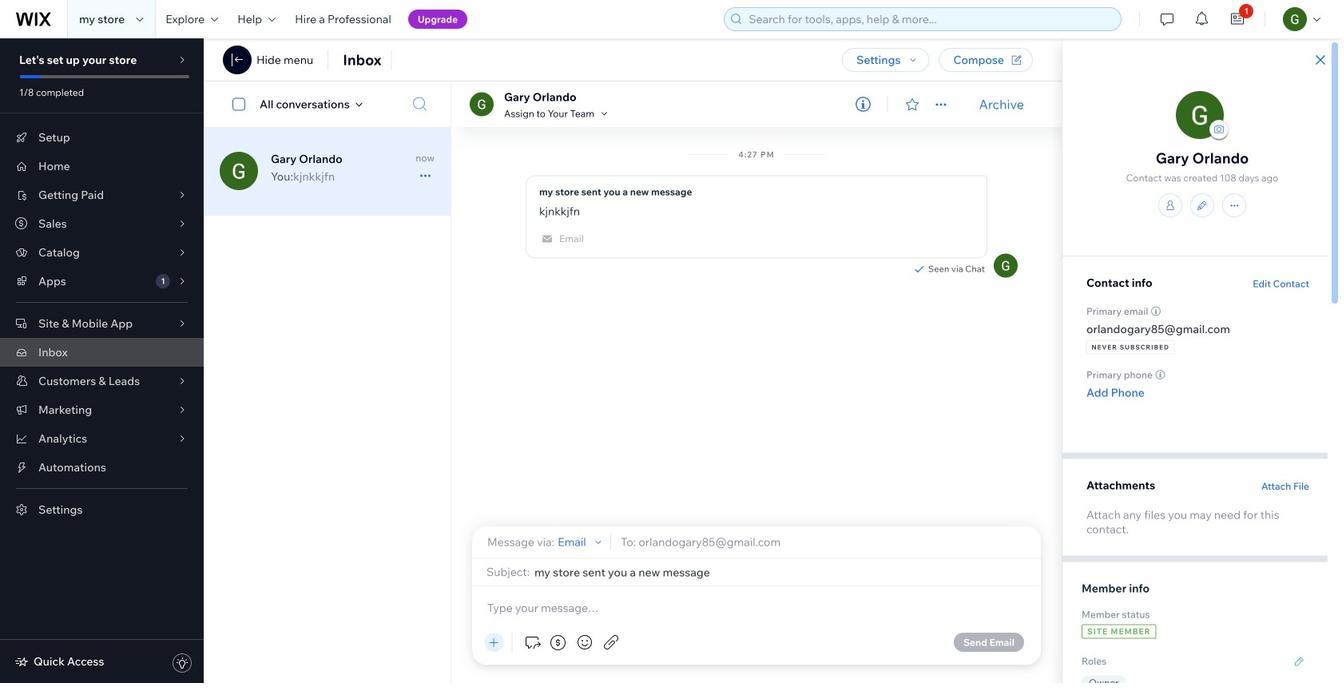 Task type: locate. For each thing, give the bounding box(es) containing it.
1 horizontal spatial gary orlando image
[[470, 92, 494, 116]]

0 vertical spatial gary orlando image
[[470, 92, 494, 116]]

sidebar element
[[0, 38, 204, 683]]

gary orlando image inside the chat messages log
[[994, 254, 1018, 278]]

2 vertical spatial gary orlando image
[[994, 254, 1018, 278]]

None field
[[535, 565, 1028, 579]]

Type your message. Hit enter to submit. text field
[[485, 599, 1028, 617]]

2 horizontal spatial gary orlando image
[[994, 254, 1018, 278]]

gary orlando image
[[1176, 91, 1224, 139]]

gary orlando image
[[470, 92, 494, 116], [220, 152, 258, 190], [994, 254, 1018, 278]]

emojis image
[[575, 633, 595, 652]]

None checkbox
[[224, 95, 260, 114]]

1 vertical spatial gary orlando image
[[220, 152, 258, 190]]



Task type: vqa. For each thing, say whether or not it's contained in the screenshot.
the 'Emojis' image
yes



Task type: describe. For each thing, give the bounding box(es) containing it.
0 horizontal spatial gary orlando image
[[220, 152, 258, 190]]

Search for tools, apps, help & more... field
[[744, 8, 1117, 30]]

files image
[[602, 633, 621, 652]]

chat messages log
[[452, 127, 1062, 527]]

saved replies image
[[523, 633, 542, 652]]



